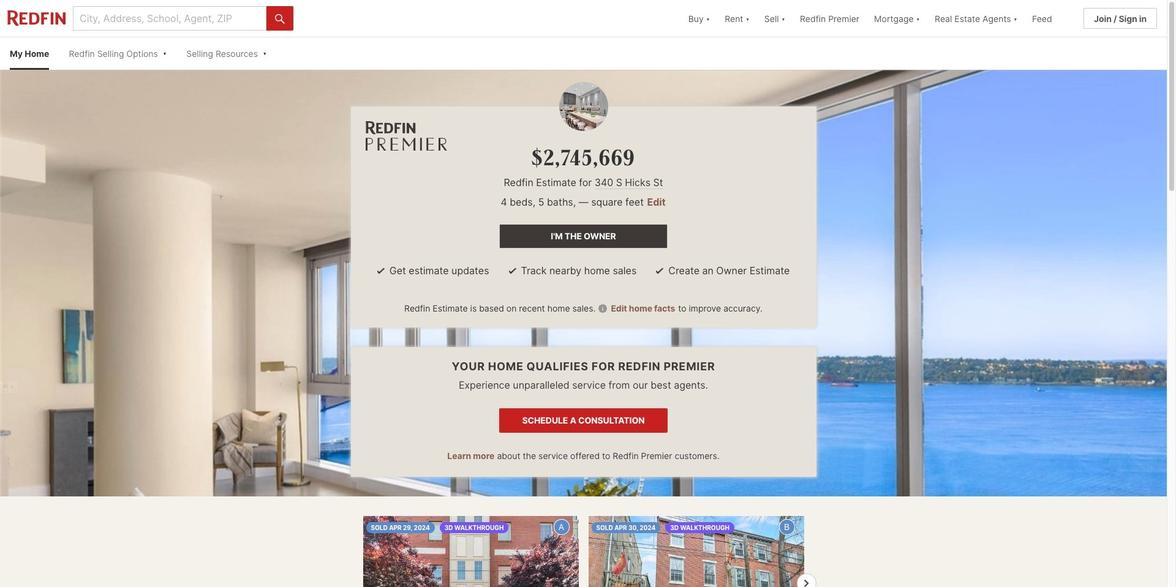 Task type: describe. For each thing, give the bounding box(es) containing it.
submit search image
[[275, 14, 285, 24]]

next image
[[803, 580, 811, 588]]

photo of 1741 addison st, philadelphia, pa 19146 image
[[588, 516, 804, 588]]

photo of 1510 bainbridge st, philadelphia, pa 19146 image
[[363, 516, 579, 588]]



Task type: vqa. For each thing, say whether or not it's contained in the screenshot.
Photo of 1741 Addison St, Philadelphia, PA 19146
yes



Task type: locate. For each thing, give the bounding box(es) containing it.
City, Address, School, Agent, ZIP search field
[[73, 6, 266, 31]]

premier logo image
[[365, 121, 447, 151]]



